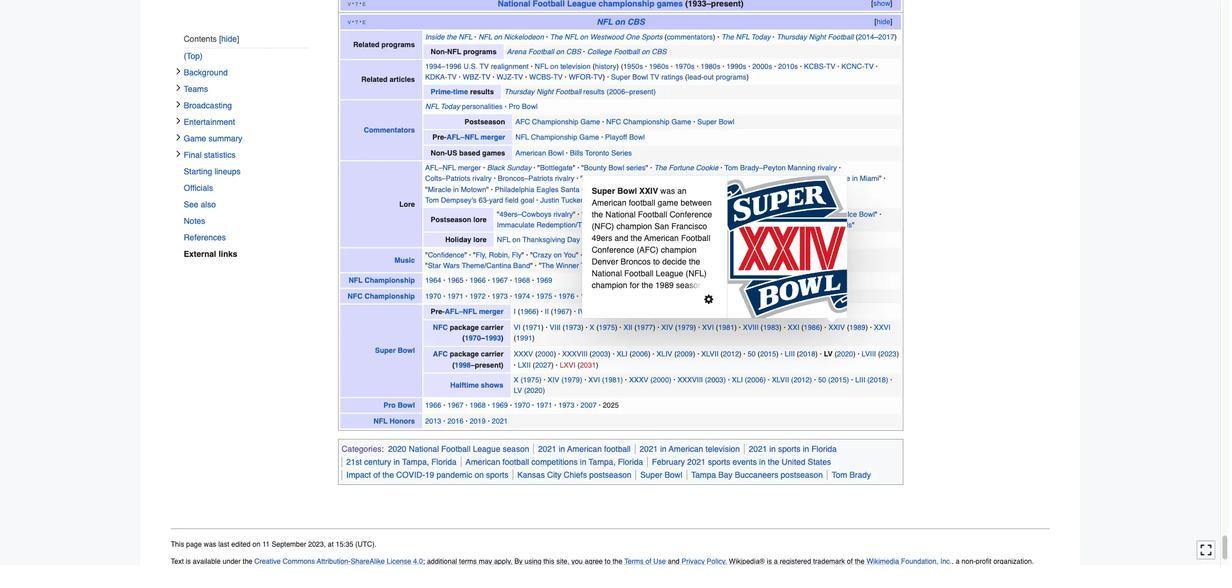 Task type: locate. For each thing, give the bounding box(es) containing it.
– inside nfc package carrier ( 1970 – 1993 )
[[481, 334, 485, 343]]

merger down based
[[458, 163, 481, 172]]

( for xlvii ( 2012 )
[[721, 350, 723, 358]]

2015
[[761, 350, 777, 358]]

field down incident
[[617, 196, 630, 205]]

retired
[[617, 449, 640, 458]]

0 vertical spatial 1971 link
[[448, 292, 464, 300]]

0 horizontal spatial cbs
[[567, 47, 581, 56]]

different
[[648, 414, 678, 423]]

1971 down 1965
[[448, 292, 464, 300]]

afc package carrier ( 1998 –present)
[[433, 350, 504, 369]]

super
[[611, 73, 631, 81], [698, 117, 717, 126], [592, 178, 615, 187], [375, 346, 396, 355], [592, 355, 614, 364], [592, 378, 614, 388], [686, 402, 708, 411], [660, 461, 682, 470], [641, 470, 663, 480]]

(2003)
[[705, 375, 726, 384]]

cbs for arena football on cbs
[[567, 47, 581, 56]]

mile
[[622, 221, 635, 229]]

2 x small image from the top
[[175, 134, 182, 141]]

black sunday link
[[487, 163, 532, 172]]

2000s
[[753, 62, 773, 70]]

1 vertical spatial 2020
[[388, 444, 407, 454]]

1973
[[492, 292, 508, 300], [565, 323, 581, 332], [559, 401, 575, 410]]

21st
[[347, 457, 362, 467]]

2 vertical spatial super bowl link
[[641, 470, 683, 480]]

statistics
[[204, 150, 236, 160]]

( for xli ( 2006 )
[[630, 350, 632, 358]]

liii inside liii (2018) lv (2020)
[[856, 375, 866, 384]]

on right pandemic
[[475, 470, 484, 480]]

( inside nfc package carrier ( 1970 – 1993 )
[[463, 334, 465, 343]]

1 x small image from the top
[[175, 101, 182, 108]]

moviendo
[[648, 250, 680, 259]]

nfc up afc link
[[433, 323, 448, 332]]

sports up united
[[779, 444, 801, 454]]

) for lviii ( 2023 ) lxii ( 2027 )
[[897, 350, 900, 358]]

pre- afl–nfl merger for the bottom the afl–nfl merger link
[[431, 307, 504, 316]]

programs down 1990s link on the right top of page
[[716, 73, 747, 81]]

game up the 1990,
[[609, 284, 629, 293]]

0 vertical spatial 1966 link
[[470, 276, 486, 285]]

1977 link
[[581, 292, 597, 300], [637, 323, 653, 332]]

1965
[[448, 276, 464, 285]]

game for afc championship game
[[581, 117, 601, 126]]

related for related articles
[[362, 75, 388, 84]]

xvi down 2031
[[589, 375, 600, 384]]

0 horizontal spatial 1968 link
[[470, 401, 486, 410]]

rivalry up motown
[[473, 174, 492, 183]]

2 lore from the top
[[474, 236, 487, 244]]

2021 for 2021 in american television
[[640, 444, 658, 454]]

change page preview settings image
[[705, 286, 714, 296]]

merger down 1972 link
[[479, 307, 504, 316]]

x small image left background
[[175, 68, 182, 75]]

also right see
[[201, 200, 216, 209]]

bowls
[[592, 414, 614, 423]]

xlvii left (2012)
[[772, 375, 790, 384]]

college football on cbs
[[588, 47, 667, 56]]

1 horizontal spatial 1977
[[637, 323, 653, 332]]

bowl inside was an american football game between the national football conference (nfc) champion san francisco 49ers and the american football conference (afc) champion denver broncos to decide the national football league (nfl) champion for the 1989 season. the game was played on january 28, 1990, at the louisiana superdome in new orleans, louisiana. the 49ers defeated the broncos by the score of 55–10, winning their second consecutive super bowl, and then-tying the pittsburgh steelers with four super bowl victories. san francisco also became the first team to win back-to-back super bowls with two different head coaches; rookie head coach george seifert took over after bill walsh retired following the previous season's super bowl.
[[616, 378, 634, 388]]

liii left "2018"
[[785, 350, 795, 358]]

1 horizontal spatial 1967
[[492, 276, 508, 285]]

2 vertical spatial was
[[204, 540, 216, 549]]

( for 50 ( 2015 )
[[758, 350, 761, 358]]

x small image
[[175, 68, 182, 75], [175, 84, 182, 91], [175, 117, 182, 124]]

1 horizontal spatial 1969 link
[[537, 276, 553, 285]]

x small image for entertainment
[[175, 117, 182, 124]]

1 vertical spatial postseason
[[431, 215, 472, 224]]

1 vertical spatial x small image
[[175, 134, 182, 141]]

) for xxvi ( 1991 )
[[533, 334, 535, 343]]

bowl inside snow bowl (2017) tom dempsey's 63-yard field goal
[[801, 185, 816, 194]]

( for i ( 1966 )
[[518, 307, 521, 316]]

1 postseason from the left
[[590, 470, 632, 480]]

field inside snow bowl (2017) tom dempsey's 63-yard field goal
[[506, 196, 519, 205]]

1977 up iv link
[[581, 292, 597, 300]]

head down 'different'
[[652, 425, 670, 435]]

0 vertical spatial 1969
[[537, 276, 553, 285]]

2 snow from the left
[[780, 185, 799, 194]]

1971 link up 1991
[[525, 323, 542, 332]]

also inside was an american football game between the national football conference (nfc) champion san francisco 49ers and the american football conference (afc) champion denver broncos to decide the national football league (nfl) champion for the 1989 season. the game was played on january 28, 1990, at the louisiana superdome in new orleans, louisiana. the 49ers defeated the broncos by the score of 55–10, winning their second consecutive super bowl, and then-tying the pittsburgh steelers with four super bowl victories. san francisco also became the first team to win back-to-back super bowls with two different head coaches; rookie head coach george seifert took over after bill walsh retired following the previous season's super bowl.
[[630, 390, 645, 399]]

xxxviii for xxxviii (2003)
[[678, 375, 703, 384]]

pre- afl–nfl merger up non-us based games
[[433, 133, 506, 141]]

1 results from the left
[[470, 88, 494, 96]]

(1979)
[[562, 375, 583, 384]]

0 horizontal spatial 1975 link
[[537, 292, 553, 300]]

bottlegate
[[540, 163, 573, 172]]

0 vertical spatial 1977
[[581, 292, 597, 300]]

1970 link down lv (2020) link
[[514, 401, 530, 410]]

2 horizontal spatial 1970 link
[[514, 401, 530, 410]]

orleans,
[[665, 308, 696, 317]]

afc for afc package carrier ( 1998 –present)
[[433, 350, 448, 358]]

1975 link right the x link
[[599, 323, 615, 332]]

1973 link down iv
[[565, 323, 581, 332]]

2 x small image from the top
[[175, 84, 182, 91]]

2 vertical spatial afl–nfl merger link
[[445, 307, 504, 316]]

"the for "the instant replay game"
[[629, 174, 644, 183]]

) for xxiv ( 1989 )
[[866, 323, 869, 332]]

2021 in american television
[[640, 444, 740, 454]]

2 vertical spatial at
[[328, 540, 334, 549]]

" miracle in miami " " miracle in motown "
[[425, 174, 882, 194]]

liii for (2018)
[[856, 375, 866, 384]]

.
[[375, 540, 377, 549]]

tv for kcnc-tv kdka-tv
[[865, 62, 874, 70]]

) for xxxv ( 2000 )
[[554, 350, 556, 358]]

defeated
[[671, 319, 703, 329]]

1 tampa, from the left
[[402, 457, 429, 467]]

( right lviii link
[[879, 350, 881, 358]]

) for xiv ( 1979 )
[[694, 323, 697, 332]]

postseason for kansas city chiefs postseason
[[590, 470, 632, 480]]

back
[[666, 402, 684, 411]]

night for (
[[809, 32, 826, 41]]

series
[[612, 149, 632, 157]]

halftime shows link
[[451, 381, 504, 389]]

) inside xxvi ( 1991 )
[[533, 334, 535, 343]]

game down "the instant replay game"
[[658, 190, 679, 199]]

1 horizontal spatial results
[[584, 88, 605, 96]]

louisiana.
[[592, 319, 630, 329]]

1977 link right xii
[[637, 323, 653, 332]]

1 horizontal spatial today
[[752, 32, 771, 41]]

snow for (1985)
[[715, 185, 734, 194]]

1974
[[514, 292, 530, 300]]

) for vi ( 1971 )
[[542, 323, 544, 332]]

wbz-tv link
[[463, 73, 491, 81]]

x small image for final statistics
[[175, 150, 182, 157]]

robin,
[[489, 250, 510, 259]]

nfl on television ( history )
[[535, 62, 621, 70]]

( for xvi ( 1981 )
[[716, 323, 719, 332]]

0 horizontal spatial –
[[481, 334, 485, 343]]

game for nfl championship game
[[580, 133, 599, 141]]

1 horizontal spatial 1970
[[465, 334, 481, 343]]

postseason for postseason
[[465, 117, 506, 126]]

63-
[[479, 196, 489, 205]]

1970s
[[675, 62, 695, 70]]

liii left (2018)
[[856, 375, 866, 384]]

3 x small image from the top
[[175, 117, 182, 124]]

league inside was an american football game between the national football conference (nfc) champion san francisco 49ers and the american football conference (afc) champion denver broncos to decide the national football league (nfl) champion for the 1989 season. the game was played on january 28, 1990, at the louisiana superdome in new orleans, louisiana. the 49ers defeated the broncos by the score of 55–10, winning their second consecutive super bowl, and then-tying the pittsburgh steelers with four super bowl victories. san francisco also became the first team to win back-to-back super bowls with two different head coaches; rookie head coach george seifert took over after bill walsh retired following the previous season's super bowl.
[[656, 260, 684, 270]]

0 vertical spatial 1975
[[537, 292, 553, 300]]

xii
[[624, 323, 633, 332]]

2 vertical spatial merger
[[479, 307, 504, 316]]

1 horizontal spatial postseason
[[781, 470, 823, 480]]

1989 up played
[[656, 272, 674, 282]]

non- down inside
[[431, 47, 447, 56]]

xiv down 2027
[[548, 375, 560, 384]]

( inside xxvi ( 1991 )
[[514, 334, 516, 343]]

1 non- from the top
[[431, 47, 447, 56]]

the ice bowl link
[[833, 210, 875, 218]]

0 vertical spatial 1968 link
[[514, 276, 530, 285]]

( for lviii ( 2023 ) lxii ( 2027 )
[[879, 350, 881, 358]]

(1981)
[[602, 375, 623, 384]]

football for was an american football game between the national football conference (nfc) champion san francisco 49ers and the american football conference (afc) champion denver broncos to decide the national football league (nfl) champion for the 1989 season. the game was played on january 28, 1990, at the louisiana superdome in new orleans, louisiana. the 49ers defeated the broncos by the score of 55–10, winning their second consecutive super bowl, and then-tying the pittsburgh steelers with four super bowl victories. san francisco also became the first team to win back-to-back super bowls with two different head coaches; rookie head coach george seifert took over after bill walsh retired following the previous season's super bowl.
[[629, 190, 656, 199]]

in up tampa bay buccaneers postseason "link"
[[770, 444, 776, 454]]

tv down nfl on television link
[[554, 73, 563, 81]]

2 non- from the top
[[431, 149, 447, 157]]

today up 2000s
[[752, 32, 771, 41]]

1 yard from the left
[[489, 196, 504, 205]]

tv for wfor-tv
[[594, 73, 603, 81]]

1 horizontal spatial x
[[590, 323, 595, 332]]

1 field from the left
[[506, 196, 519, 205]]

0 vertical spatial afl–nfl
[[447, 133, 479, 141]]

fullscreen image
[[1201, 544, 1213, 556]]

in up competitions
[[559, 444, 566, 454]]

2 carrier from the top
[[481, 350, 504, 358]]

1 horizontal spatial of
[[672, 331, 679, 341]]

package for 1998
[[450, 350, 479, 358]]

mary
[[806, 210, 822, 218]]

1 goal from the left
[[521, 196, 535, 205]]

( up afc package carrier ( 1998 –present)
[[463, 334, 465, 343]]

fog
[[736, 210, 748, 218]]

xxxv for xxxv (2000)
[[630, 375, 649, 384]]

1 vertical spatial pro
[[384, 401, 396, 410]]

afc inside afc package carrier ( 1998 –present)
[[433, 350, 448, 358]]

1 horizontal spatial pro
[[509, 102, 520, 111]]

to left win
[[613, 402, 620, 411]]

0 horizontal spatial with
[[616, 414, 631, 423]]

50 for 50 (2015)
[[819, 375, 827, 384]]

2 tampa, from the left
[[589, 457, 616, 467]]

1 vertical spatial xli
[[732, 375, 743, 384]]

x for x ( 1975 )
[[590, 323, 595, 332]]

1 vertical spatial carrier
[[481, 350, 504, 358]]

with down then-
[[664, 366, 679, 376]]

1 vertical spatial city
[[547, 470, 562, 480]]

championship up nfl championship game link
[[532, 117, 579, 126]]

) for viii ( 1973 )
[[581, 323, 584, 332]]

categories
[[342, 444, 382, 454]]

1969 down crazy
[[537, 276, 553, 285]]

( for xiv ( 1979 )
[[676, 323, 678, 332]]

hide up (top) link
[[221, 34, 237, 43]]

1968 for the leftmost 1968 link
[[470, 401, 486, 410]]

football for 2021 in american football
[[605, 444, 631, 454]]

tv down 2014 link
[[865, 62, 874, 70]]

snow bowl (2017) link
[[780, 185, 839, 194]]

win
[[622, 402, 634, 411]]

of down century
[[374, 470, 380, 480]]

night up kcbs-
[[809, 32, 826, 41]]

1975 right the x link
[[599, 323, 615, 332]]

1 horizontal spatial lv
[[824, 350, 833, 358]]

1971 link down 1965
[[448, 292, 464, 300]]

1 vertical spatial –
[[481, 334, 485, 343]]

1966 right "i"
[[521, 307, 537, 316]]

1966 link down star wars theme/cantina band link
[[470, 276, 486, 285]]

and up steelers
[[639, 355, 653, 364]]

1975 up 'ii' link
[[537, 292, 553, 300]]

0 vertical spatial 50
[[748, 350, 756, 358]]

0 vertical spatial 1973
[[492, 292, 508, 300]]

1 vertical spatial 1970 link
[[465, 334, 481, 343]]

2 horizontal spatial 1970
[[514, 401, 530, 410]]

carrier inside nfc package carrier ( 1970 – 1993 )
[[481, 323, 504, 332]]

1 vertical spatial super bowl
[[375, 346, 415, 355]]

1998
[[455, 361, 471, 369]]

carrier for –
[[481, 323, 504, 332]]

by
[[625, 331, 633, 341]]

2 horizontal spatial at
[[751, 174, 757, 183]]

pro down wjz-tv
[[509, 102, 520, 111]]

xxxviii ( 2003 )
[[563, 350, 611, 358]]

xlvii ( 2012 )
[[702, 350, 742, 358]]

0 horizontal spatial 50
[[748, 350, 756, 358]]

1990s
[[727, 62, 747, 70]]

1969 link up 2021 link
[[492, 401, 508, 410]]

0 vertical spatial television
[[561, 62, 591, 70]]

1994–1996 u.s. tv realignment
[[425, 62, 529, 70]]

nipplegate
[[688, 221, 723, 229]]

football inside was an american football game between the national football conference (nfc) champion san francisco 49ers and the american football conference (afc) champion denver broncos to decide the national football league (nfl) champion for the 1989 season. the game was played on january 28, 1990, at the louisiana superdome in new orleans, louisiana. the 49ers defeated the broncos by the score of 55–10, winning their second consecutive super bowl, and then-tying the pittsburgh steelers with four super bowl victories. san francisco also became the first team to win back-to-back super bowls with two different head coaches; rookie head coach george seifert took over after bill walsh retired following the previous season's super bowl.
[[629, 190, 656, 199]]

1973 for top 1973 link
[[492, 292, 508, 300]]

super bowl left afc link
[[375, 346, 415, 355]]

with down win
[[616, 414, 631, 423]]

0 horizontal spatial today
[[441, 102, 460, 111]]

0 vertical spatial broncos
[[621, 249, 651, 258]]

college football on cbs link
[[588, 47, 667, 56]]

posthumus
[[764, 250, 800, 259]]

(2006)
[[745, 375, 766, 384]]

tv for wjz-tv
[[514, 73, 523, 81]]

3 x small image from the top
[[175, 150, 182, 157]]

( for lv ( 2020 )
[[835, 350, 838, 358]]

1 lore from the top
[[474, 215, 487, 224]]

bowl down nfc championship game
[[630, 133, 645, 141]]

time
[[454, 88, 468, 96]]

football up pandemic
[[442, 444, 471, 454]]

1 package from the top
[[450, 323, 479, 332]]

( right viii link
[[563, 323, 565, 332]]

tom right cookie
[[725, 163, 739, 172]]

hail up claus on the left top
[[583, 174, 596, 183]]

kansas city chiefs postseason link
[[518, 470, 632, 480]]

0 vertical spatial –
[[875, 32, 879, 41]]

postseason for postseason lore
[[431, 215, 472, 224]]

thursday for thursday night football ( 2014 – 2017 )
[[777, 32, 807, 41]]

xliv link
[[657, 350, 673, 358]]

1975 link
[[537, 292, 553, 300], [599, 323, 615, 332]]

2 package from the top
[[450, 350, 479, 358]]

50 ( 2015 )
[[748, 350, 779, 358]]

bowl down 1950s link
[[633, 73, 649, 81]]

2 vertical spatial champion
[[592, 272, 628, 282]]

carrier up –present)
[[481, 350, 504, 358]]

1 horizontal spatial 1989
[[850, 323, 866, 332]]

hide inside dropdown button
[[877, 18, 891, 26]]

snow inside snow bowl (2017) tom dempsey's 63-yard field goal
[[780, 185, 799, 194]]

xli (2006) link
[[732, 375, 766, 384]]

1 horizontal spatial 1966
[[470, 276, 486, 285]]

at inside was an american football game between the national football conference (nfc) champion san francisco 49ers and the american football conference (afc) champion denver broncos to decide the national football league (nfl) champion for the 1989 season. the game was played on january 28, 1990, at the louisiana superdome in new orleans, louisiana. the 49ers defeated the broncos by the score of 55–10, winning their second consecutive super bowl, and then-tying the pittsburgh steelers with four super bowl victories. san francisco also became the first team to win back-to-back super bowls with two different head coaches; rookie head coach george seifert took over after bill walsh retired following the previous season's super bowl.
[[629, 296, 636, 305]]

postseason
[[590, 470, 632, 480], [781, 470, 823, 480]]

0 horizontal spatial 1970 link
[[425, 292, 442, 300]]

2012
[[723, 350, 740, 358]]

2 vertical spatial football
[[503, 457, 529, 467]]

tampa, inside the '2021 in sports in florida 21st century in tampa, florida'
[[402, 457, 429, 467]]

game down super bowl tv ratings ( lead-out programs )
[[672, 117, 692, 126]]

1989 inside was an american football game between the national football conference (nfc) champion san francisco 49ers and the american football conference (afc) champion denver broncos to decide the national football league (nfl) champion for the 1989 season. the game was played on january 28, 1990, at the louisiana superdome in new orleans, louisiana. the 49ers defeated the broncos by the score of 55–10, winning their second consecutive super bowl, and then-tying the pittsburgh steelers with four super bowl victories. san francisco also became the first team to win back-to-back super bowls with two different head coaches; rookie head coach george seifert took over after bill walsh retired following the previous season's super bowl.
[[656, 272, 674, 282]]

bowl right ice
[[860, 210, 875, 218]]

( for xviii ( 1983 )
[[761, 323, 764, 332]]

1989 right xxiv 'link'
[[850, 323, 866, 332]]

u.s.
[[464, 62, 478, 70]]

0 vertical spatial xli
[[617, 350, 628, 358]]

0 horizontal spatial 1977
[[581, 292, 597, 300]]

0 vertical spatial head
[[680, 414, 699, 423]]

in
[[720, 250, 727, 259]]

( for xxi ( 1986 )
[[802, 323, 804, 332]]

0 horizontal spatial of
[[374, 470, 380, 480]]

tv down 1994–1996 u.s. tv realignment link
[[482, 73, 491, 81]]

1 vertical spatial football
[[605, 444, 631, 454]]

1 horizontal spatial city
[[740, 250, 753, 259]]

1 horizontal spatial night
[[809, 32, 826, 41]]

postseason for tampa bay buccaneers postseason
[[781, 470, 823, 480]]

non- up 'afl–nfl merger'
[[431, 149, 447, 157]]

related for related programs
[[353, 40, 380, 49]]

deflategate
[[673, 210, 710, 218]]

inside
[[425, 32, 445, 41]]

of inside february 2021 sports events in the united states impact of the covid-19 pandemic on sports
[[374, 470, 380, 480]]

(
[[665, 32, 667, 41], [856, 32, 859, 41], [593, 62, 595, 70], [686, 73, 688, 81], [518, 307, 521, 316], [551, 307, 554, 316], [523, 323, 525, 332], [563, 323, 565, 332], [597, 323, 599, 332], [635, 323, 637, 332], [676, 323, 678, 332], [716, 323, 719, 332], [761, 323, 764, 332], [802, 323, 804, 332], [848, 323, 850, 332], [463, 334, 465, 343], [514, 334, 516, 343], [535, 350, 538, 358], [590, 350, 592, 358], [630, 350, 632, 358], [675, 350, 677, 358], [721, 350, 723, 358], [758, 350, 761, 358], [797, 350, 800, 358], [835, 350, 838, 358], [879, 350, 881, 358], [453, 361, 455, 369], [533, 361, 535, 369], [578, 361, 580, 369]]

0 vertical spatial 1970 link
[[425, 292, 442, 300]]

1 vertical spatial 1977 link
[[637, 323, 653, 332]]

seconds
[[824, 221, 853, 229]]

) for xii ( 1977 )
[[653, 323, 656, 332]]

pro for the rightmost pro bowl "link"
[[509, 102, 520, 111]]

0 vertical spatial non-
[[431, 47, 447, 56]]

) for i ( 1966 )
[[537, 307, 539, 316]]

:
[[382, 444, 384, 454]]

goal inside snow bowl (2017) tom dempsey's 63-yard field goal
[[521, 196, 535, 205]]

snow up run"
[[715, 185, 734, 194]]

xvi for xvi (1981)
[[589, 375, 600, 384]]

with
[[664, 366, 679, 376], [616, 414, 631, 423]]

the
[[550, 32, 563, 41], [722, 32, 734, 41], [655, 163, 667, 172], [584, 210, 597, 218], [628, 210, 640, 218], [721, 210, 734, 218], [777, 210, 790, 218], [833, 210, 846, 218], [734, 221, 747, 229], [542, 261, 554, 270], [592, 284, 606, 293], [632, 319, 646, 329]]

49ers
[[592, 225, 613, 234], [648, 319, 669, 329]]

carrier inside afc package carrier ( 1998 –present)
[[481, 350, 504, 358]]

afc up american bowl
[[516, 117, 530, 126]]

1 carrier from the top
[[481, 323, 504, 332]]

0 vertical spatial super bowl
[[698, 117, 735, 126]]

( for viii ( 1973 )
[[563, 323, 565, 332]]

justin
[[541, 196, 560, 205]]

package inside afc package carrier ( 1998 –present)
[[450, 350, 479, 358]]

1 vertical spatial sports
[[708, 457, 731, 467]]

1975
[[537, 292, 553, 300], [599, 323, 615, 332]]

broadcasting link
[[184, 97, 309, 114]]

non- for nfl
[[431, 47, 447, 56]]

( for xliv ( 2009 )
[[675, 350, 677, 358]]

pro bowl up honors
[[384, 401, 415, 410]]

0 vertical spatial city
[[740, 250, 753, 259]]

afc
[[516, 117, 530, 126], [433, 350, 448, 358]]

television up february 2021 sports events in the united states link
[[706, 444, 740, 454]]

head up coach
[[680, 414, 699, 423]]

tuck
[[749, 221, 764, 229]]

1968 for the topmost 1968 link
[[514, 276, 530, 285]]

tv down "history" link
[[594, 73, 603, 81]]

) for lxvi ( 2031 )
[[596, 361, 599, 369]]

2016
[[448, 417, 464, 425]]

hide up 2017
[[877, 18, 891, 26]]

cbs for college football on cbs
[[652, 47, 667, 56]]

xvi link
[[703, 323, 714, 332]]

) for ii ( 1967 )
[[570, 307, 572, 316]]

new
[[646, 308, 662, 317]]

2021 right 2019 link
[[492, 417, 508, 425]]

on left 11
[[253, 540, 261, 549]]

1971 link down (2020)
[[537, 401, 553, 410]]

1973 for the bottommost 1973 link
[[559, 401, 575, 410]]

football down "porkchop
[[638, 201, 668, 211]]

50 (2015)
[[819, 375, 850, 384]]

0 vertical spatial postseason
[[465, 117, 506, 126]]

1 x small image from the top
[[175, 68, 182, 75]]

1967 link right ii
[[554, 307, 570, 316]]

xxxviii up first
[[678, 375, 703, 384]]

1973 link left 1974
[[492, 292, 508, 300]]

1967 link down theme/cantina
[[492, 276, 508, 285]]

one
[[626, 32, 640, 41]]

( right liii 'link'
[[797, 350, 800, 358]]

san
[[655, 213, 670, 223], [671, 378, 686, 388]]

the down fog at the top
[[734, 221, 747, 229]]

super bowl tv ratings ( lead-out programs )
[[611, 73, 749, 81]]

on
[[615, 17, 625, 27], [494, 32, 502, 41], [580, 32, 588, 41], [556, 47, 565, 56], [642, 47, 650, 56], [551, 62, 559, 70], [513, 236, 521, 244], [554, 250, 562, 259], [675, 284, 684, 293], [475, 470, 484, 480], [253, 540, 261, 549]]

1 horizontal spatial field
[[617, 196, 630, 205]]

"the for "the wrong way run"
[[652, 196, 667, 205]]

0 vertical spatial 1989
[[656, 272, 674, 282]]

1 snow from the left
[[715, 185, 734, 194]]

xvi for xvi ( 1981 )
[[703, 323, 714, 332]]

tom inside tom brady–peyton manning rivalry colts–patriots rivalry
[[725, 163, 739, 172]]

x small image for game summary
[[175, 134, 182, 141]]

sports down season
[[486, 470, 509, 480]]

1 vertical spatial 1966
[[521, 307, 537, 316]]

wjz-tv link
[[497, 73, 523, 81]]

0 horizontal spatial postseason
[[590, 470, 632, 480]]

prime-
[[431, 88, 454, 96]]

1 vertical spatial game
[[609, 284, 629, 293]]

xxxv for xxxv ( 2000 )
[[514, 350, 533, 358]]

2 postseason from the left
[[781, 470, 823, 480]]

) for xlvii ( 2012 )
[[740, 350, 742, 358]]

0 horizontal spatial 1969
[[492, 401, 508, 410]]

tv down 1994–1996
[[448, 73, 457, 81]]

also up back-
[[630, 390, 645, 399]]

season's
[[626, 461, 658, 470]]

2 vertical spatial 1967 link
[[448, 401, 464, 410]]

2 horizontal spatial 1966
[[521, 307, 537, 316]]

american down '2020 national football league season' link
[[466, 457, 501, 467]]

(2012)
[[792, 375, 813, 384]]

0 vertical spatial san
[[655, 213, 670, 223]]

sports inside the '2021 in sports in florida 21st century in tampa, florida'
[[779, 444, 801, 454]]

0 horizontal spatial thursday
[[505, 88, 535, 96]]

1 horizontal spatial 1975
[[599, 323, 615, 332]]

2020 up 21st century in tampa, florida link
[[388, 444, 407, 454]]

1 horizontal spatial xxxviii
[[678, 375, 703, 384]]

hide button
[[219, 34, 239, 44]]

nfc championship game link
[[607, 117, 692, 126]]

pro bowl link
[[509, 102, 538, 111], [384, 401, 415, 410]]

in down 'colts–patriots rivalry' link
[[453, 185, 459, 194]]

1 horizontal spatial 1977 link
[[637, 323, 653, 332]]

related down 'e'
[[353, 40, 380, 49]]

the fog bowl "
[[721, 210, 768, 218]]

superdome
[[592, 308, 635, 317]]

redemption/the
[[537, 221, 590, 229]]

pre- afl–nfl merger down 1972
[[431, 307, 504, 316]]

(2020)
[[524, 386, 545, 395]]

package inside nfc package carrier ( 1970 – 1993 )
[[450, 323, 479, 332]]

x small image
[[175, 101, 182, 108], [175, 134, 182, 141], [175, 150, 182, 157]]

) for xxi ( 1986 )
[[820, 323, 823, 332]]

1 horizontal spatial with
[[664, 366, 679, 376]]

package right the nfc link
[[450, 323, 479, 332]]

0 vertical spatial francisco
[[672, 213, 708, 223]]

game down thursday night football results (2006–present)
[[581, 117, 601, 126]]

championship for nfc championship game
[[624, 117, 670, 126]]

( for xxxv ( 2000 )
[[535, 350, 538, 358]]

1970 down 1964 'link'
[[425, 292, 442, 300]]



Task type: describe. For each thing, give the bounding box(es) containing it.
in inside february 2021 sports events in the united states impact of the covid-19 pandemic on sports
[[760, 457, 766, 467]]

2021 inside february 2021 sports events in the united states impact of the covid-19 pandemic on sports
[[688, 457, 706, 467]]

bounty bowl series link
[[584, 163, 646, 172]]

( down the 1970s link
[[686, 73, 688, 81]]

) for 50 ( 2015 )
[[777, 350, 779, 358]]

0 vertical spatial games
[[483, 149, 506, 157]]

in up united
[[803, 444, 810, 454]]

references
[[184, 233, 226, 242]]

george
[[592, 437, 620, 447]]

starting lineups
[[184, 167, 241, 176]]

american down murray
[[592, 190, 627, 199]]

2 goal from the left
[[632, 196, 646, 205]]

nfc for nfc championship game
[[607, 117, 622, 126]]

2020 link
[[838, 350, 854, 358]]

v link
[[348, 18, 351, 26]]

xxi
[[788, 323, 800, 332]]

rule
[[766, 221, 781, 229]]

2 horizontal spatial programs
[[716, 73, 747, 81]]

pro bowl for the rightmost pro bowl "link"
[[509, 102, 538, 111]]

day
[[567, 236, 580, 244]]

the down crazy
[[542, 261, 554, 270]]

( for vi ( 1971 )
[[523, 323, 525, 332]]

" confidence "
[[425, 250, 467, 259]]

between
[[681, 190, 712, 199]]

13 seconds link
[[814, 221, 853, 229]]

xxxviii link
[[563, 350, 588, 358]]

snow for (2017)
[[780, 185, 799, 194]]

) for xliv ( 2009 )
[[693, 350, 696, 358]]

tv down 1960s link
[[651, 73, 660, 81]]

on left you
[[554, 250, 562, 259]]

0 horizontal spatial 1966
[[425, 401, 442, 410]]

1 horizontal spatial 2020
[[838, 350, 854, 358]]

football up for
[[625, 260, 654, 270]]

0 vertical spatial 1973 link
[[492, 292, 508, 300]]

this page was last edited on 11 september 2023, at 15:35 (utc) .
[[171, 540, 377, 549]]

1 vertical spatial afl–nfl merger link
[[425, 163, 481, 172]]

) for xxxviii ( 2003 )
[[609, 350, 611, 358]]

0 vertical spatial champion
[[617, 213, 653, 223]]

0 vertical spatial xxiv
[[640, 178, 659, 187]]

1967 for bottommost the 1967 "link"
[[448, 401, 464, 410]]

lead-
[[688, 73, 704, 81]]

1 vertical spatial 1977
[[637, 323, 653, 332]]

) for xviii ( 1983 )
[[780, 323, 782, 332]]

1 vertical spatial francisco
[[592, 390, 628, 399]]

) for liii ( 2018 )
[[816, 350, 818, 358]]

1 vertical spatial 1975
[[599, 323, 615, 332]]

0 horizontal spatial san
[[655, 213, 670, 223]]

the fog bowl link
[[721, 210, 766, 218]]

( right "lxii"
[[533, 361, 535, 369]]

football down deflategate
[[681, 225, 711, 234]]

2 vertical spatial 1971
[[537, 401, 553, 410]]

2 results from the left
[[584, 88, 605, 96]]

bowl up murray
[[609, 163, 625, 172]]

liii (2018) lv (2020)
[[514, 375, 889, 395]]

miracle up snow bowl (1985) link
[[726, 174, 749, 183]]

miracle down catch
[[654, 221, 677, 229]]

0 horizontal spatial television
[[561, 62, 591, 70]]

snow bowl (1985) link
[[715, 185, 774, 194]]

( for xii ( 1977 )
[[635, 323, 637, 332]]

in down 2021 in american football
[[580, 457, 587, 467]]

liii ( 2018 )
[[785, 350, 818, 358]]

tv for kcbs-tv
[[827, 62, 836, 70]]

1 vertical spatial conference
[[592, 237, 635, 246]]

" mile high miracle "
[[619, 221, 680, 229]]

season
[[503, 444, 530, 454]]

2 field from the left
[[617, 196, 630, 205]]

bowl inside " the ice bowl " immaculate redemption/the tackle
[[860, 210, 875, 218]]

the up instant at the top right of the page
[[655, 163, 667, 172]]

the left fog at the top
[[721, 210, 734, 218]]

0 vertical spatial merger
[[481, 133, 506, 141]]

( left 2017
[[856, 32, 859, 41]]

of inside was an american football game between the national football conference (nfc) champion san francisco 49ers and the american football conference (afc) champion denver broncos to decide the national football league (nfl) champion for the 1989 season. the game was played on january 28, 1990, at the louisiana superdome in new orleans, louisiana. the 49ers defeated the broncos by the score of 55–10, winning their second consecutive super bowl, and then-tying the pittsburgh steelers with four super bowl victories. san francisco also became the first team to win back-to-back super bowls with two different head coaches; rookie head coach george seifert took over after bill walsh retired following the previous season's super bowl.
[[672, 331, 679, 341]]

2021 for 2021 in american football
[[538, 444, 557, 454]]

"porkchop
[[634, 185, 667, 194]]

sunday
[[507, 163, 532, 172]]

( for xxiv ( 1989 )
[[848, 323, 850, 332]]

0 vertical spatial also
[[201, 200, 216, 209]]

on up wcbs-tv link
[[551, 62, 559, 70]]

bowl left (1985)
[[736, 185, 751, 194]]

0 horizontal spatial 1977 link
[[581, 292, 597, 300]]

0 vertical spatial pre-
[[433, 133, 447, 141]]

american up bowl.
[[669, 444, 704, 454]]

football down wfor-
[[556, 88, 582, 96]]

game up final
[[184, 134, 206, 143]]

0 horizontal spatial programs
[[382, 40, 415, 49]]

personalities
[[462, 102, 503, 111]]

0 horizontal spatial super bowl
[[375, 346, 415, 355]]

on up fly
[[513, 236, 521, 244]]

bowl down lead-out programs link
[[719, 117, 735, 126]]

nfc inside nfc package carrier ( 1970 – 1993 )
[[433, 323, 448, 332]]

xxxv ( 2000 )
[[514, 350, 556, 358]]

american up (afc)
[[645, 225, 679, 234]]

officials link
[[184, 180, 309, 196]]

( for xxvi ( 1991 )
[[514, 334, 516, 343]]

sports for 2021
[[708, 457, 731, 467]]

xvi (1981)
[[589, 375, 623, 384]]

in my city "
[[720, 250, 755, 259]]

2021 inside the '2021 in sports in florida 21st century in tampa, florida'
[[749, 444, 768, 454]]

50 for 50 ( 2015 )
[[748, 350, 756, 358]]

2 horizontal spatial was
[[661, 178, 675, 187]]

1 vertical spatial pre-
[[431, 307, 445, 316]]

0 vertical spatial 1967 link
[[492, 276, 508, 285]]

westwood
[[590, 32, 624, 41]]

the up 1990s link on the right top of page
[[722, 32, 734, 41]]

) inside nfc package carrier ( 1970 – 1993 )
[[501, 334, 504, 343]]

the up arena football on cbs link
[[550, 32, 563, 41]]

the up by
[[632, 319, 646, 329]]

american up february 2021 sports events in the united states impact of the covid-19 pandemic on sports
[[568, 444, 602, 454]]

–present)
[[471, 361, 504, 369]]

" the hail mary "
[[774, 210, 825, 218]]

second
[[641, 343, 667, 352]]

championship for nfl championship game
[[531, 133, 578, 141]]

0 horizontal spatial 49ers
[[592, 225, 613, 234]]

the up the rule
[[777, 210, 790, 218]]

1970 inside nfc package carrier ( 1970 – 1993 )
[[465, 334, 481, 343]]

external links link
[[184, 246, 317, 262]]

2016 link
[[448, 417, 464, 425]]

football down the nfl on westwood one sports ( commentators )
[[614, 47, 640, 56]]

( inside afc package carrier ( 1998 –present)
[[453, 361, 455, 369]]

1 vertical spatial to
[[613, 402, 620, 411]]

( right sports
[[665, 32, 667, 41]]

0 vertical spatial 1971
[[448, 292, 464, 300]]

the inside " the ice bowl " immaculate redemption/the tackle
[[833, 210, 846, 218]]

rivalry up redemption/the
[[554, 210, 573, 218]]

carrier for –present)
[[481, 350, 504, 358]]

xli (2006)
[[732, 375, 766, 384]]

on up college
[[580, 32, 588, 41]]

1950s link
[[624, 62, 643, 70]]

1 vertical spatial 1969 link
[[492, 401, 508, 410]]

impact of the covid-19 pandemic on sports link
[[347, 470, 509, 480]]

bill
[[703, 437, 714, 447]]

xlvii for xlvii ( 2012 )
[[702, 350, 719, 358]]

eagles
[[537, 185, 559, 194]]

1976 link
[[559, 292, 575, 300]]

in my city link
[[720, 250, 753, 259]]

on left nickelodeon
[[494, 32, 502, 41]]

xlvii for xlvii (2012)
[[772, 375, 790, 384]]

0 vertical spatial game
[[658, 190, 679, 199]]

0 vertical spatial 1969 link
[[537, 276, 553, 285]]

bowl up bottlegate link on the left top
[[548, 149, 564, 157]]

the block link
[[584, 210, 617, 218]]

colts–patriots
[[425, 174, 471, 183]]

x small image for background
[[175, 68, 182, 75]]

) for x ( 1975 )
[[615, 323, 618, 332]]

us
[[447, 149, 458, 157]]

1 horizontal spatial francisco
[[672, 213, 708, 223]]

1 vertical spatial 1971
[[525, 323, 542, 332]]

nfl on nickelodeon link
[[479, 32, 544, 41]]

"porkchop bowl"
[[634, 185, 687, 194]]

xviii ( 1983 )
[[743, 323, 782, 332]]

playoff
[[606, 133, 628, 141]]

2 vertical spatial 1971 link
[[537, 401, 553, 410]]

" bounty bowl series "
[[582, 163, 649, 172]]

1970s link
[[675, 62, 695, 70]]

on down sports
[[642, 47, 650, 56]]

2 horizontal spatial florida
[[812, 444, 837, 454]]

series
[[627, 163, 646, 172]]

the up 'mile'
[[628, 210, 640, 218]]

0 vertical spatial and
[[615, 225, 629, 234]]

crazy on you link
[[533, 250, 576, 259]]

1 horizontal spatial cbs
[[628, 17, 645, 27]]

0 vertical spatial to
[[654, 249, 660, 258]]

halftime
[[451, 381, 479, 389]]

tom for tom brady
[[832, 470, 848, 480]]

"porkchop bowl" link
[[634, 185, 687, 194]]

2 vertical spatial sports
[[486, 470, 509, 480]]

1 vertical spatial and
[[639, 355, 653, 364]]

coach
[[673, 425, 695, 435]]

tying
[[674, 355, 691, 364]]

1 vertical spatial national
[[592, 260, 622, 270]]

american up sunday
[[516, 149, 546, 157]]

on up nfl on television link
[[556, 47, 565, 56]]

hide button
[[874, 17, 894, 28]]

nfl today personalities
[[425, 102, 503, 111]]

2 vertical spatial 1966 link
[[425, 401, 442, 410]]

0 vertical spatial today
[[752, 32, 771, 41]]

0 horizontal spatial florida
[[432, 457, 457, 467]]

championship for afc championship game
[[532, 117, 579, 126]]

0 horizontal spatial 2020
[[388, 444, 407, 454]]

the down justin tucker's 66-yard field goal
[[584, 210, 597, 218]]

championship for nfl championship
[[365, 276, 415, 285]]

tom inside snow bowl (2017) tom dempsey's 63-yard field goal
[[425, 196, 439, 205]]

0 horizontal spatial was
[[204, 540, 216, 549]]

kdka-tv link
[[425, 73, 457, 81]]

xiv (1979)
[[548, 375, 583, 384]]

50 link
[[748, 350, 756, 358]]

) for xli ( 2006 )
[[648, 350, 651, 358]]

1 horizontal spatial 49ers
[[648, 319, 669, 329]]

rivalry up philadelphia eagles santa claus incident
[[555, 174, 575, 183]]

night for results
[[537, 88, 554, 96]]

pro for bottommost pro bowl "link"
[[384, 401, 396, 410]]

background
[[184, 68, 228, 77]]

1 vertical spatial 1973
[[565, 323, 581, 332]]

in left miami on the right top of page
[[853, 174, 858, 183]]

" miracle at the meadowlands "
[[723, 174, 819, 183]]

game down the hail mary link
[[783, 221, 803, 229]]

bowl up honors
[[398, 401, 415, 410]]

lv ( 2020 )
[[824, 350, 856, 358]]

bottlegate link
[[540, 163, 573, 172]]

xxxviii for xxxviii ( 2003 )
[[563, 350, 588, 358]]

1979
[[678, 323, 694, 332]]

1 horizontal spatial 1975 link
[[599, 323, 615, 332]]

on up the nfl on westwood one sports ( commentators )
[[615, 17, 625, 27]]

– for 2014
[[875, 32, 879, 41]]

( for x ( 1975 )
[[597, 323, 599, 332]]

1967 for topmost the 1967 "link"
[[492, 276, 508, 285]]

broncos–patriots rivalry
[[498, 174, 575, 183]]

x for x (1975)
[[514, 375, 519, 384]]

wjz-tv
[[497, 73, 523, 81]]

bowl down february
[[665, 470, 683, 480]]

lv link
[[824, 350, 833, 358]]

tv up 'wbz-tv' "link"
[[480, 62, 489, 70]]

1 vertical spatial head
[[652, 425, 670, 435]]

2 yard from the left
[[601, 196, 615, 205]]

1 horizontal spatial super bowl link
[[641, 470, 683, 480]]

the up '28,'
[[592, 284, 606, 293]]

on inside was an american football game between the national football conference (nfc) champion san francisco 49ers and the american football conference (afc) champion denver broncos to decide the national football league (nfl) champion for the 1989 season. the game was played on january 28, 1990, at the louisiana superdome in new orleans, louisiana. the 49ers defeated the broncos by the score of 55–10, winning their second consecutive super bowl, and then-tying the pittsburgh steelers with four super bowl victories. san francisco also became the first team to win back-to-back super bowls with two different head coaches; rookie head coach george seifert took over after bill walsh retired following the previous season's super bowl.
[[675, 284, 684, 293]]

1 vertical spatial 1966 link
[[521, 307, 537, 316]]

impact
[[347, 470, 371, 480]]

1 vertical spatial 1973 link
[[565, 323, 581, 332]]

2 vertical spatial super bowl
[[641, 470, 683, 480]]

( for liii ( 2018 )
[[797, 350, 800, 358]]

over
[[666, 437, 682, 447]]

( for lxvi ( 2031 )
[[578, 361, 580, 369]]

nfc for nfc championship
[[348, 292, 363, 300]]

) for xvi ( 1981 )
[[735, 323, 737, 332]]

0 vertical spatial national
[[606, 201, 636, 211]]

1 horizontal spatial 1966 link
[[470, 276, 486, 285]]

0 horizontal spatial league
[[473, 444, 501, 454]]

miracle down colts–patriots
[[428, 185, 451, 194]]

1 horizontal spatial pro bowl link
[[509, 102, 538, 111]]

1 vertical spatial broncos
[[592, 331, 622, 341]]

1989 link
[[850, 323, 866, 332]]

1 vertical spatial super bowl link
[[375, 346, 415, 355]]

) for lv ( 2020 )
[[854, 350, 856, 358]]

see also link
[[184, 196, 309, 213]]

brady
[[850, 470, 872, 480]]

( for xxxviii ( 2003 )
[[590, 350, 592, 358]]

1 horizontal spatial hail
[[792, 210, 804, 218]]

references link
[[184, 229, 309, 246]]

claus
[[582, 185, 601, 194]]

history link
[[595, 62, 617, 70]]

non- for us
[[431, 149, 447, 157]]

kdka-
[[425, 73, 448, 81]]

notes
[[184, 216, 205, 226]]

out
[[704, 73, 714, 81]]

on inside february 2021 sports events in the united states impact of the covid-19 pandemic on sports
[[475, 470, 484, 480]]

tv for wcbs-tv
[[554, 73, 563, 81]]

bills toronto series link
[[570, 149, 632, 157]]

philadelphia
[[495, 185, 535, 194]]

football down nickelodeon
[[529, 47, 554, 56]]

i
[[514, 307, 516, 316]]

t link
[[355, 18, 359, 26]]

2021 for 2021 link
[[492, 417, 508, 425]]

xiv for xiv (1979)
[[548, 375, 560, 384]]

bowl left afc link
[[398, 346, 415, 355]]

2003 link
[[592, 350, 609, 358]]

bowl down series
[[618, 178, 637, 187]]

tampa bay buccaneers postseason
[[692, 470, 823, 480]]

rivalry up (2017)
[[818, 163, 837, 172]]

championship for nfc championship
[[365, 292, 415, 300]]

( up wfor-tv
[[593, 62, 595, 70]]

1 horizontal spatial programs
[[463, 47, 497, 56]]

2 vertical spatial 1973 link
[[559, 401, 575, 410]]

philadelphia eagles santa claus incident
[[495, 185, 628, 194]]

lore for holiday lore
[[474, 236, 487, 244]]

miracle up (2017)
[[827, 174, 851, 183]]

sports for in
[[779, 444, 801, 454]]

football left 2014
[[828, 32, 854, 41]]

1 vertical spatial 1969
[[492, 401, 508, 410]]

hide inside the "contents hide"
[[221, 34, 237, 43]]

0 horizontal spatial hail
[[583, 174, 596, 183]]

2027 link
[[535, 361, 552, 369]]

1 vertical spatial pro bowl link
[[384, 401, 415, 410]]

bowl up tuck
[[750, 210, 766, 218]]

package for 1970
[[450, 323, 479, 332]]

1 horizontal spatial conference
[[670, 201, 713, 211]]

1 horizontal spatial florida
[[618, 457, 644, 467]]

tom brady link
[[832, 470, 872, 480]]

0 vertical spatial 1970
[[425, 292, 442, 300]]

entertainment
[[184, 117, 235, 127]]

1 vertical spatial 1971 link
[[525, 323, 542, 332]]

x small image for broadcasting
[[175, 101, 182, 108]]

bowl up the afc championship game
[[522, 102, 538, 111]]

1 vertical spatial was
[[631, 284, 646, 293]]

commentators
[[364, 126, 415, 134]]

0 vertical spatial afl–nfl merger link
[[447, 133, 506, 141]]

xli for xli (2006)
[[732, 375, 743, 384]]

in inside was an american football game between the national football conference (nfc) champion san francisco 49ers and the american football conference (afc) champion denver broncos to decide the national football league (nfl) champion for the 1989 season. the game was played on january 28, 1990, at the louisiana superdome in new orleans, louisiana. the 49ers defeated the broncos by the score of 55–10, winning their second consecutive super bowl, and then-tying the pittsburgh steelers with four super bowl victories. san francisco also became the first team to win back-to-back super bowls with two different head coaches; rookie head coach george seifert took over after bill walsh retired following the previous season's super bowl.
[[637, 308, 643, 317]]

lv inside liii (2018) lv (2020)
[[514, 386, 522, 395]]

afc for afc championship game
[[516, 117, 530, 126]]

in up february
[[661, 444, 667, 454]]

1 horizontal spatial television
[[706, 444, 740, 454]]

yard inside snow bowl (2017) tom dempsey's 63-yard field goal
[[489, 196, 504, 205]]

( for ii ( 1967 )
[[551, 307, 554, 316]]

2 horizontal spatial 1967
[[554, 307, 570, 316]]

– for 1970
[[481, 334, 485, 343]]

0 vertical spatial at
[[751, 174, 757, 183]]

in right century
[[394, 457, 400, 467]]

tom for tom brady–peyton manning rivalry colts–patriots rivalry
[[725, 163, 739, 172]]

nfl on thanksgiving day link
[[497, 236, 580, 244]]

pre- afl–nfl merger for the afl–nfl merger link to the top
[[433, 133, 506, 141]]

xliv ( 2009 )
[[657, 350, 696, 358]]

1 vertical spatial 1967 link
[[554, 307, 570, 316]]



Task type: vqa. For each thing, say whether or not it's contained in the screenshot.


